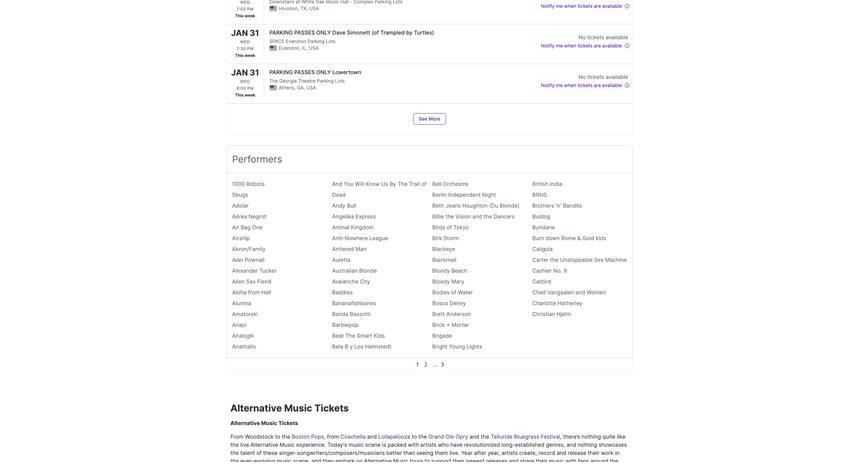 Task type: locate. For each thing, give the bounding box(es) containing it.
music
[[349, 441, 364, 448], [277, 458, 292, 462], [549, 458, 564, 462]]

to down the seeing
[[425, 458, 430, 462]]

0 vertical spatial artists
[[421, 441, 437, 448]]

wed up 8:00
[[240, 79, 250, 84]]

and you will know us by the trail of dead
[[332, 181, 427, 198]]

31 down jan 31 wed 7:30 pm this week
[[250, 68, 259, 78]]

2 parking from the top
[[270, 69, 293, 76]]

week inside jan 31 wed 8:00 pm this week
[[245, 92, 255, 98]]

pm right 8:00
[[247, 86, 254, 91]]

no for parking passes only dave simonett (of trampled by turtles)
[[579, 34, 586, 41]]

1 tooltip image from the top
[[625, 3, 630, 9]]

1 parking from the top
[[270, 29, 293, 36]]

0 vertical spatial are
[[594, 3, 601, 9]]

1 vertical spatial bloody
[[432, 278, 450, 285]]

blackeye
[[432, 246, 455, 252]]

3 notify me when tickets are available button from the top
[[541, 81, 630, 89]]

1 vertical spatial usa
[[309, 45, 319, 51]]

water
[[458, 289, 473, 296]]

kingdom
[[351, 224, 374, 231]]

alan pownall link
[[232, 256, 265, 263]]

1000 robota
[[232, 181, 265, 187]]

sex left machine
[[595, 256, 604, 263]]

they
[[323, 458, 334, 462]]

us national flag image for parking passes only dave simonett (of trampled by turtles)
[[270, 45, 277, 51]]

us national flag image left athens,
[[270, 85, 277, 90]]

usa right il,
[[309, 45, 319, 51]]

brigade
[[432, 332, 452, 339]]

me for parking passes only lowertown
[[556, 82, 563, 88]]

2 me from the top
[[556, 43, 563, 48]]

1 vertical spatial alternative music tickets
[[231, 420, 298, 427]]

(du
[[489, 202, 498, 209]]

of right trail at the top of the page
[[422, 181, 427, 187]]

notify me when tickets are available for parking passes only dave simonett (of trampled by turtles)
[[541, 43, 622, 48]]

1 jan from the top
[[231, 28, 248, 38]]

1 vertical spatial wed
[[240, 79, 250, 84]]

bloody up bodies
[[432, 278, 450, 285]]

2 vertical spatial this
[[235, 92, 244, 98]]

0 vertical spatial bloody
[[432, 267, 450, 274]]

alien sex fiend
[[232, 278, 271, 285]]

dead
[[332, 191, 346, 198]]

this for parking passes only dave simonett (of trampled by turtles)
[[235, 53, 244, 58]]

0 horizontal spatial with
[[408, 441, 419, 448]]

1 vertical spatial sex
[[246, 278, 256, 285]]

telluride
[[491, 433, 513, 440]]

women
[[587, 289, 606, 296]]

alumna
[[232, 300, 251, 307]]

notify me when tickets are available button
[[541, 2, 630, 10], [541, 41, 630, 49], [541, 81, 630, 89]]

the left boston
[[282, 433, 290, 440]]

1 horizontal spatial their
[[536, 458, 548, 462]]

0 vertical spatial no
[[579, 34, 586, 41]]

0 vertical spatial wed
[[240, 39, 250, 44]]

3 when from the top
[[564, 82, 577, 88]]

parking
[[270, 29, 293, 36], [270, 69, 293, 76]]

andy
[[332, 202, 346, 209]]

0 vertical spatial only
[[316, 29, 331, 36]]

0 vertical spatial tooltip image
[[625, 3, 630, 9]]

music down coachella
[[349, 441, 364, 448]]

1 vertical spatial artists
[[502, 450, 518, 456]]

0 horizontal spatial ,
[[324, 433, 326, 440]]

1 horizontal spatial from
[[327, 433, 339, 440]]

dancers
[[494, 213, 515, 220]]

auletta link
[[332, 256, 351, 263]]

2 notify from the top
[[541, 43, 555, 48]]

2 tooltip image from the top
[[625, 83, 630, 88]]

week down 7:00
[[245, 13, 255, 18]]

this inside jan 31 wed 7:30 pm this week
[[235, 53, 244, 58]]

1 vertical spatial 31
[[250, 68, 259, 78]]

2 , from the left
[[560, 433, 562, 440]]

0 horizontal spatial from
[[248, 289, 260, 296]]

2 vertical spatial when
[[564, 82, 577, 88]]

this inside jan 31 wed 8:00 pm this week
[[235, 92, 244, 98]]

2 vertical spatial are
[[594, 82, 601, 88]]

akron/family
[[232, 246, 266, 252]]

2 week from the top
[[245, 53, 255, 58]]

1 vertical spatial me
[[556, 43, 563, 48]]

this
[[235, 13, 244, 18], [235, 53, 244, 58], [235, 92, 244, 98]]

alternative music tickets up woodstock
[[231, 420, 298, 427]]

1 wed from the top
[[240, 39, 250, 44]]

0 vertical spatial pm
[[247, 6, 254, 12]]

to up than
[[412, 433, 417, 440]]

and left share
[[509, 458, 519, 462]]

week inside 7:00 pm this week
[[245, 13, 255, 18]]

lollapalooza link
[[378, 433, 410, 440]]

+
[[447, 322, 450, 328]]

alan pownall
[[232, 256, 265, 263]]

0 vertical spatial lots
[[326, 38, 336, 44]]

to inside the , there's nothing quite like the live alternative music experience. today's music scene is packed with artists who have revolutionized long-established genres, and nothing showcases the talent of these singer-songwriters/composers/musicians better than seeing them live. year after year, artists create, record and release their work in the ever-evolving music scene, and they embark on alternative music tours to support their newest releases and share their music with fans around
[[425, 458, 430, 462]]

0 vertical spatial when
[[564, 3, 577, 9]]

1 horizontal spatial tickets
[[315, 402, 349, 414]]

lots down dave
[[326, 38, 336, 44]]

2 vertical spatial notify me when tickets are available button
[[541, 81, 630, 89]]

1 vertical spatial notify me when tickets are available button
[[541, 41, 630, 49]]

0 horizontal spatial to
[[275, 433, 280, 440]]

1 vertical spatial tickets
[[279, 420, 298, 427]]

no tickets available for parking passes only dave simonett (of trampled by turtles)
[[579, 34, 628, 41]]

jan inside jan 31 wed 8:00 pm this week
[[231, 68, 248, 78]]

2 horizontal spatial the
[[398, 181, 408, 187]]

lots
[[326, 38, 336, 44], [335, 78, 345, 84]]

from down alien sex fiend link
[[248, 289, 260, 296]]

1 vertical spatial nothing
[[578, 441, 597, 448]]

blonde)
[[500, 202, 520, 209]]

1 horizontal spatial with
[[566, 458, 577, 462]]

2 when from the top
[[564, 43, 577, 48]]

week down 8:00
[[245, 92, 255, 98]]

notify
[[541, 3, 555, 9], [541, 43, 555, 48], [541, 82, 555, 88]]

,
[[324, 433, 326, 440], [560, 433, 562, 440]]

artists up the seeing
[[421, 441, 437, 448]]

and
[[332, 181, 343, 187]]

0 horizontal spatial the
[[270, 78, 278, 84]]

tooltip image for 8:00 pm
[[625, 83, 630, 88]]

jan inside jan 31 wed 7:30 pm this week
[[231, 28, 248, 38]]

share
[[520, 458, 535, 462]]

bloody beach link
[[432, 267, 468, 274]]

georgia
[[279, 78, 297, 84]]

1 vertical spatial tooltip image
[[625, 83, 630, 88]]

ever-
[[240, 458, 254, 462]]

2 vertical spatial pm
[[247, 86, 254, 91]]

1 vertical spatial with
[[566, 458, 577, 462]]

notify me when tickets are available button for parking passes only dave simonett (of trampled by turtles)
[[541, 41, 630, 49]]

1 vertical spatial parking
[[270, 69, 293, 76]]

city
[[360, 278, 370, 285]]

to
[[275, 433, 280, 440], [412, 433, 417, 440], [425, 458, 430, 462]]

adolar
[[232, 202, 249, 209]]

to up these
[[275, 433, 280, 440]]

buridane
[[533, 224, 555, 231]]

, up experience.
[[324, 433, 326, 440]]

brett anderson
[[432, 311, 471, 317]]

this inside 7:00 pm this week
[[235, 13, 244, 18]]

1 passes from the top
[[294, 29, 315, 36]]

jan for parking passes only lowertown
[[231, 68, 248, 78]]

2 vertical spatial notify me when tickets are available
[[541, 82, 622, 88]]

3 me from the top
[[556, 82, 563, 88]]

jeans
[[446, 202, 461, 209]]

2 passes from the top
[[294, 69, 315, 76]]

1 vertical spatial the
[[398, 181, 408, 187]]

2 vertical spatial week
[[245, 92, 255, 98]]

blackmail
[[432, 256, 457, 263]]

2 us national flag image from the top
[[270, 85, 277, 90]]

tooltip image
[[625, 43, 630, 49]]

bloody for bloody mary
[[432, 278, 450, 285]]

, up genres,
[[560, 433, 562, 440]]

0 vertical spatial notify me when tickets are available button
[[541, 2, 630, 10]]

2 no tickets available from the top
[[579, 74, 628, 80]]

nothing up release
[[578, 441, 597, 448]]

pm inside jan 31 wed 7:30 pm this week
[[247, 46, 254, 51]]

music up singer-
[[280, 441, 295, 448]]

0 vertical spatial 31
[[250, 28, 259, 38]]

pm right '7:30'
[[247, 46, 254, 51]]

only left dave
[[316, 29, 331, 36]]

pm for parking passes only lowertown
[[247, 86, 254, 91]]

usa for dave
[[309, 45, 319, 51]]

week inside jan 31 wed 7:30 pm this week
[[245, 53, 255, 58]]

usa down the georgia theatre parking lots
[[307, 85, 316, 90]]

0 vertical spatial week
[[245, 13, 255, 18]]

1 vertical spatial passes
[[294, 69, 315, 76]]

1 vertical spatial when
[[564, 43, 577, 48]]

alternative music tickets up boston
[[231, 402, 349, 414]]

1 vertical spatial no
[[579, 74, 586, 80]]

31 inside jan 31 wed 8:00 pm this week
[[250, 68, 259, 78]]

1 vertical spatial week
[[245, 53, 255, 58]]

week down '7:30'
[[245, 53, 255, 58]]

1 31 from the top
[[250, 28, 259, 38]]

no for parking passes only lowertown
[[579, 74, 586, 80]]

are
[[594, 3, 601, 9], [594, 43, 601, 48], [594, 82, 601, 88]]

1 when from the top
[[564, 3, 577, 9]]

1 no from the top
[[579, 34, 586, 41]]

of up evolving
[[257, 450, 262, 456]]

with down release
[[566, 458, 577, 462]]

1 vertical spatial notify
[[541, 43, 555, 48]]

tokyo
[[454, 224, 469, 231]]

3 notify me when tickets are available from the top
[[541, 82, 622, 88]]

wed inside jan 31 wed 7:30 pm this week
[[240, 39, 250, 44]]

of inside the 'and you will know us by the trail of dead'
[[422, 181, 427, 187]]

1 bloody from the top
[[432, 267, 450, 274]]

bananafishbones
[[332, 300, 376, 307]]

passes for dave
[[294, 29, 315, 36]]

2 no from the top
[[579, 74, 586, 80]]

nothing left quite
[[582, 433, 601, 440]]

theatre
[[298, 78, 316, 84]]

when for parking passes only dave simonett (of trampled by turtles)
[[564, 43, 577, 48]]

airship
[[232, 235, 250, 242]]

only up the georgia theatre parking lots
[[316, 69, 331, 76]]

like
[[617, 433, 626, 440]]

...
[[433, 361, 438, 368]]

this down 7:00
[[235, 13, 244, 18]]

0 vertical spatial notify me when tickets are available
[[541, 3, 622, 9]]

1 horizontal spatial the
[[346, 332, 355, 339]]

passes up theatre
[[294, 69, 315, 76]]

0 vertical spatial parking
[[270, 29, 293, 36]]

parking up space
[[270, 29, 293, 36]]

0 vertical spatial passes
[[294, 29, 315, 36]]

birk
[[432, 235, 442, 242]]

with up than
[[408, 441, 419, 448]]

1 vertical spatial us national flag image
[[270, 85, 277, 90]]

us national flag image
[[270, 45, 277, 51], [270, 85, 277, 90]]

9
[[564, 267, 567, 274]]

2 jan from the top
[[231, 68, 248, 78]]

2 this from the top
[[235, 53, 244, 58]]

3 notify from the top
[[541, 82, 555, 88]]

alien sex fiend link
[[232, 278, 271, 285]]

0 vertical spatial the
[[270, 78, 278, 84]]

3 week from the top
[[245, 92, 255, 98]]

grand
[[429, 433, 444, 440]]

alternative down "scene"
[[364, 458, 392, 462]]

the up y at the bottom of page
[[346, 332, 355, 339]]

passes up space evanston parking lots at the left top of page
[[294, 29, 315, 36]]

1 horizontal spatial ,
[[560, 433, 562, 440]]

2 vertical spatial notify
[[541, 82, 555, 88]]

parking up "georgia"
[[270, 69, 293, 76]]

0 vertical spatial us national flag image
[[270, 45, 277, 51]]

1 horizontal spatial artists
[[502, 450, 518, 456]]

2 bloody from the top
[[432, 278, 450, 285]]

'n'
[[556, 202, 562, 209]]

this down 8:00
[[235, 92, 244, 98]]

1 vertical spatial pm
[[247, 46, 254, 51]]

alternative up woodstock
[[231, 402, 282, 414]]

bloody beach
[[432, 267, 468, 274]]

0 vertical spatial no tickets available
[[579, 34, 628, 41]]

us national flag image
[[270, 6, 277, 11]]

1 vertical spatial jan
[[231, 68, 248, 78]]

0 horizontal spatial artists
[[421, 441, 437, 448]]

31 inside jan 31 wed 7:30 pm this week
[[250, 28, 259, 38]]

coachella link
[[341, 433, 366, 440]]

and down there's
[[567, 441, 576, 448]]

kids
[[596, 235, 606, 242]]

il,
[[302, 45, 308, 51]]

parking for parking passes only dave simonett (of trampled by turtles)
[[270, 29, 293, 36]]

2 alternative music tickets from the top
[[231, 420, 298, 427]]

2 only from the top
[[316, 69, 331, 76]]

lots down the lowertown
[[335, 78, 345, 84]]

vision
[[456, 213, 471, 220]]

music down singer-
[[277, 458, 292, 462]]

and you will know us by the trail of dead link
[[332, 181, 427, 198]]

and up the revolutionized
[[470, 433, 480, 440]]

and down beth jeans houghton (du blonde)
[[473, 213, 482, 220]]

ole
[[446, 433, 454, 440]]

31 down 7:00 pm this week
[[250, 28, 259, 38]]

2 31 from the top
[[250, 68, 259, 78]]

3 this from the top
[[235, 92, 244, 98]]

pm
[[247, 6, 254, 12], [247, 46, 254, 51], [247, 86, 254, 91]]

0 vertical spatial notify
[[541, 3, 555, 9]]

artists down long-
[[502, 450, 518, 456]]

(of
[[372, 29, 379, 36]]

there's
[[563, 433, 580, 440]]

2 notify me when tickets are available button from the top
[[541, 41, 630, 49]]

their down 'live.'
[[453, 458, 465, 462]]

no tickets available for parking passes only lowertown
[[579, 74, 628, 80]]

from up today's
[[327, 433, 339, 440]]

jan up 8:00
[[231, 68, 248, 78]]

quite
[[603, 433, 616, 440]]

evanston, il, usa
[[279, 45, 319, 51]]

angelika
[[332, 213, 354, 220]]

0 vertical spatial this
[[235, 13, 244, 18]]

birds of tokyo link
[[432, 224, 469, 231]]

1 are from the top
[[594, 3, 601, 9]]

available for this week
[[603, 3, 622, 9]]

bananafishbones link
[[332, 300, 376, 307]]

bloody down blackmail link
[[432, 267, 450, 274]]

1 vertical spatial no tickets available
[[579, 74, 628, 80]]

1 us national flag image from the top
[[270, 45, 277, 51]]

2 vertical spatial usa
[[307, 85, 316, 90]]

banda
[[332, 311, 349, 317]]

music down the record
[[549, 458, 564, 462]]

and left they
[[312, 458, 321, 462]]

beth
[[432, 202, 444, 209]]

1 no tickets available from the top
[[579, 34, 628, 41]]

banda bassotti link
[[332, 311, 371, 317]]

2 are from the top
[[594, 43, 601, 48]]

tickets up pops
[[315, 402, 349, 414]]

2 horizontal spatial to
[[425, 458, 430, 462]]

2 wed from the top
[[240, 79, 250, 84]]

when for parking passes only lowertown
[[564, 82, 577, 88]]

0 vertical spatial sex
[[595, 256, 604, 263]]

the right by
[[398, 181, 408, 187]]

antlered man
[[332, 246, 367, 252]]

tickets up boston
[[279, 420, 298, 427]]

the left the ever-
[[231, 458, 239, 462]]

1 vertical spatial only
[[316, 69, 331, 76]]

the left grand
[[419, 433, 427, 440]]

barbiepop link
[[332, 322, 359, 328]]

1 this from the top
[[235, 13, 244, 18]]

us national flag image down space
[[270, 45, 277, 51]]

india
[[550, 181, 563, 187]]

week for parking passes only lowertown
[[245, 92, 255, 98]]

0 vertical spatial with
[[408, 441, 419, 448]]

today's
[[328, 441, 347, 448]]

the left "georgia"
[[270, 78, 278, 84]]

parking down parking passes only lowertown at the left top of page
[[317, 78, 334, 84]]

their down the record
[[536, 458, 548, 462]]

pm inside jan 31 wed 8:00 pm this week
[[247, 86, 254, 91]]

trail
[[409, 181, 420, 187]]

the up no.
[[550, 256, 559, 263]]

bosco delrey link
[[432, 300, 466, 307]]

blonde
[[359, 267, 377, 274]]

tickets for 8:00 pm
[[578, 82, 593, 88]]

0 vertical spatial alternative music tickets
[[231, 402, 349, 414]]

from
[[248, 289, 260, 296], [327, 433, 339, 440]]

2 horizontal spatial their
[[588, 450, 600, 456]]

only for dave
[[316, 29, 331, 36]]

usa right tx,
[[309, 5, 319, 11]]

jan up '7:30'
[[231, 28, 248, 38]]

2 notify me when tickets are available from the top
[[541, 43, 622, 48]]

0 vertical spatial usa
[[309, 5, 319, 11]]

1 vertical spatial this
[[235, 53, 244, 58]]

wed inside jan 31 wed 8:00 pm this week
[[240, 79, 250, 84]]

have
[[451, 441, 463, 448]]

0 vertical spatial me
[[556, 3, 563, 9]]

delrey
[[450, 300, 466, 307]]

pm for parking passes only dave simonett (of trampled by turtles)
[[247, 46, 254, 51]]

athens, ga, usa
[[279, 85, 316, 90]]

sex up aloha from hell link
[[246, 278, 256, 285]]

1 notify me when tickets are available button from the top
[[541, 2, 630, 10]]

1 only from the top
[[316, 29, 331, 36]]

parking up evanston, il, usa
[[308, 38, 325, 44]]

this down '7:30'
[[235, 53, 244, 58]]

1 vertical spatial are
[[594, 43, 601, 48]]

week
[[245, 13, 255, 18], [245, 53, 255, 58], [245, 92, 255, 98]]

newest
[[466, 458, 485, 462]]

0 horizontal spatial tickets
[[279, 420, 298, 427]]

parking passes only dave simonett (of trampled by turtles)
[[270, 29, 434, 36]]

bright young lights link
[[432, 343, 482, 350]]

lights
[[467, 343, 482, 350]]

night
[[482, 191, 496, 198]]

0 vertical spatial jan
[[231, 28, 248, 38]]

1 vertical spatial notify me when tickets are available
[[541, 43, 622, 48]]

2 vertical spatial me
[[556, 82, 563, 88]]

better
[[387, 450, 402, 456]]

machine
[[606, 256, 627, 263]]

birk storm
[[432, 235, 459, 242]]

3 are from the top
[[594, 82, 601, 88]]

1 , from the left
[[324, 433, 326, 440]]

no tickets available
[[579, 34, 628, 41], [579, 74, 628, 80]]

1 week from the top
[[245, 13, 255, 18]]

their up around
[[588, 450, 600, 456]]

amatorski
[[232, 311, 258, 317]]

tooltip image
[[625, 3, 630, 9], [625, 83, 630, 88]]

0 vertical spatial tickets
[[315, 402, 349, 414]]

wed up '7:30'
[[240, 39, 250, 44]]

pm right 7:00
[[247, 6, 254, 12]]



Task type: describe. For each thing, give the bounding box(es) containing it.
buldog link
[[533, 213, 550, 220]]

1 vertical spatial lots
[[335, 78, 345, 84]]

music up woodstock
[[261, 420, 277, 427]]

singer-
[[279, 450, 297, 456]]

parking passes only lowertown
[[270, 69, 361, 76]]

bosco delrey
[[432, 300, 466, 307]]

tickets for this week
[[578, 3, 593, 9]]

available for 8:00 pm
[[603, 82, 622, 88]]

hjelm
[[557, 311, 571, 317]]

b
[[345, 343, 348, 350]]

bright
[[432, 343, 448, 350]]

carter the unstoppable sex machine link
[[533, 256, 627, 263]]

are for parking passes only dave simonett (of trampled by turtles)
[[594, 43, 601, 48]]

long-
[[502, 441, 515, 448]]

pm inside 7:00 pm this week
[[247, 6, 254, 12]]

work
[[601, 450, 614, 456]]

brett anderson link
[[432, 311, 471, 317]]

beth jeans houghton (du blonde)
[[432, 202, 520, 209]]

0 vertical spatial nothing
[[582, 433, 601, 440]]

jan 31 wed 8:00 pm this week
[[231, 68, 259, 98]]

bull
[[347, 202, 356, 209]]

wed for parking passes only lowertown
[[240, 79, 250, 84]]

you
[[344, 181, 354, 187]]

chad
[[533, 289, 546, 296]]

live.
[[450, 450, 460, 456]]

animal kingdom link
[[332, 224, 374, 231]]

week for parking passes only dave simonett (of trampled by turtles)
[[245, 53, 255, 58]]

scene,
[[293, 458, 310, 462]]

release
[[568, 450, 587, 456]]

evanston,
[[279, 45, 301, 51]]

grand ole opry link
[[429, 433, 468, 440]]

me for parking passes only dave simonett (of trampled by turtles)
[[556, 43, 563, 48]]

catbird link
[[533, 278, 552, 285]]

1 vertical spatial from
[[327, 433, 339, 440]]

notify me when tickets are available button for parking passes only lowertown
[[541, 81, 630, 89]]

0 horizontal spatial music
[[277, 458, 292, 462]]

1 horizontal spatial music
[[349, 441, 364, 448]]

alternative down woodstock
[[251, 441, 278, 448]]

31 for parking passes only lowertown
[[250, 68, 259, 78]]

billie
[[432, 213, 444, 220]]

of right birds
[[447, 224, 452, 231]]

bela b y los helmstedt
[[332, 343, 392, 350]]

brick
[[432, 322, 445, 328]]

, inside the , there's nothing quite like the live alternative music experience. today's music scene is packed with artists who have revolutionized long-established genres, and nothing showcases the talent of these singer-songwriters/composers/musicians better than seeing them live. year after year, artists create, record and release their work in the ever-evolving music scene, and they embark on alternative music tours to support their newest releases and share their music with fans around
[[560, 433, 562, 440]]

0 horizontal spatial sex
[[246, 278, 256, 285]]

chad vangaalen and women link
[[533, 289, 606, 296]]

31 for parking passes only dave simonett (of trampled by turtles)
[[250, 28, 259, 38]]

2 horizontal spatial music
[[549, 458, 564, 462]]

tucker
[[259, 267, 277, 274]]

jan for parking passes only dave simonett (of trampled by turtles)
[[231, 28, 248, 38]]

man
[[356, 246, 367, 252]]

notify for parking passes only lowertown
[[541, 82, 555, 88]]

parking for parking passes only lowertown
[[270, 69, 293, 76]]

billie the vision and the dancers
[[432, 213, 515, 220]]

talent
[[240, 450, 255, 456]]

1 alternative music tickets from the top
[[231, 402, 349, 414]]

pownall
[[245, 256, 265, 263]]

the inside the 'and you will know us by the trail of dead'
[[398, 181, 408, 187]]

from
[[231, 433, 244, 440]]

available for 7:30 pm
[[603, 43, 622, 48]]

these
[[263, 450, 278, 456]]

beach
[[452, 267, 468, 274]]

birds of tokyo
[[432, 224, 469, 231]]

the up birds of tokyo link
[[446, 213, 454, 220]]

antlered man link
[[332, 246, 367, 252]]

wed for parking passes only dave simonett (of trampled by turtles)
[[240, 39, 250, 44]]

tooltip image for this week
[[625, 3, 630, 9]]

and up "scene"
[[367, 433, 377, 440]]

burn
[[533, 235, 544, 242]]

and down genres,
[[557, 450, 567, 456]]

lollapalooza
[[378, 433, 410, 440]]

is
[[382, 441, 386, 448]]

buldog
[[533, 213, 550, 220]]

, there's nothing quite like the live alternative music experience. today's music scene is packed with artists who have revolutionized long-established genres, and nothing showcases the talent of these singer-songwriters/composers/musicians better than seeing them live. year after year, artists create, record and release their work in the ever-evolving music scene, and they embark on alternative music tours to support their newest releases and share their music with fans around 
[[231, 433, 627, 462]]

the up the revolutionized
[[481, 433, 489, 440]]

baddies
[[332, 289, 353, 296]]

simonett
[[347, 29, 370, 36]]

houghton
[[463, 202, 488, 209]]

evolving
[[254, 458, 275, 462]]

brick + mortar link
[[432, 322, 469, 328]]

music up boston
[[284, 402, 312, 414]]

1 notify me when tickets are available from the top
[[541, 3, 622, 9]]

1 notify from the top
[[541, 3, 555, 9]]

aérea negrot
[[232, 213, 266, 220]]

5bugs
[[232, 191, 248, 198]]

bandits
[[563, 202, 582, 209]]

of up delrey
[[451, 289, 457, 296]]

know
[[366, 181, 380, 187]]

alexander
[[232, 267, 258, 274]]

0 horizontal spatial their
[[453, 458, 465, 462]]

1
[[416, 361, 419, 368]]

the down from
[[231, 441, 239, 448]]

caligola
[[533, 246, 553, 252]]

baddies link
[[332, 289, 353, 296]]

aloha from hell link
[[232, 289, 271, 296]]

helmstedt
[[365, 343, 392, 350]]

this for parking passes only lowertown
[[235, 92, 244, 98]]

create,
[[519, 450, 537, 456]]

1 me from the top
[[556, 3, 563, 9]]

kids
[[374, 332, 385, 339]]

no.
[[554, 267, 562, 274]]

the georgia theatre parking lots
[[270, 78, 345, 84]]

us national flag image for parking passes only lowertown
[[270, 85, 277, 90]]

them
[[435, 450, 448, 456]]

league
[[370, 235, 388, 242]]

the down the (du
[[484, 213, 492, 220]]

are for parking passes only lowertown
[[594, 82, 601, 88]]

songwriters/composers/musicians
[[297, 450, 385, 456]]

5bugs link
[[232, 191, 248, 198]]

passes for lowertown
[[294, 69, 315, 76]]

brett
[[432, 311, 445, 317]]

from woodstock to the boston pops , from coachella and lollapalooza to the grand ole opry and the telluride bluegrass festival
[[231, 433, 560, 440]]

scene
[[365, 441, 381, 448]]

the left talent
[[231, 450, 239, 456]]

1 vertical spatial parking
[[317, 78, 334, 84]]

banda bassotti
[[332, 311, 371, 317]]

1 horizontal spatial to
[[412, 433, 417, 440]]

alumna link
[[232, 300, 251, 307]]

rome
[[562, 235, 576, 242]]

avalanche
[[332, 278, 359, 285]]

in
[[615, 450, 620, 456]]

anathallo link
[[232, 343, 256, 350]]

australian blonde
[[332, 267, 377, 274]]

and up hatherley on the right
[[576, 289, 585, 296]]

blackmail link
[[432, 256, 457, 263]]

alexander tucker link
[[232, 267, 277, 274]]

british
[[533, 181, 549, 187]]

0 vertical spatial from
[[248, 289, 260, 296]]

independent
[[448, 191, 481, 198]]

alternative up from
[[231, 420, 260, 427]]

hatherley
[[558, 300, 583, 307]]

evanston
[[286, 38, 306, 44]]

bloody for bloody beach
[[432, 267, 450, 274]]

notify for parking passes only dave simonett (of trampled by turtles)
[[541, 43, 555, 48]]

2 vertical spatial the
[[346, 332, 355, 339]]

airship link
[[232, 235, 250, 242]]

notify me when tickets are available for parking passes only lowertown
[[541, 82, 622, 88]]

alexander tucker
[[232, 267, 277, 274]]

avalanche city link
[[332, 278, 370, 285]]

analogik link
[[232, 332, 254, 339]]

only for lowertown
[[316, 69, 331, 76]]

bright young lights
[[432, 343, 482, 350]]

0 vertical spatial parking
[[308, 38, 325, 44]]

of inside the , there's nothing quite like the live alternative music experience. today's music scene is packed with artists who have revolutionized long-established genres, and nothing showcases the talent of these singer-songwriters/composers/musicians better than seeing them live. year after year, artists create, record and release their work in the ever-evolving music scene, and they embark on alternative music tours to support their newest releases and share their music with fans around
[[257, 450, 262, 456]]

catbird
[[533, 278, 552, 285]]

1 horizontal spatial sex
[[595, 256, 604, 263]]

usa for lowertown
[[307, 85, 316, 90]]

buridane link
[[533, 224, 555, 231]]

music down better
[[393, 458, 409, 462]]

tickets for 7:30 pm
[[578, 43, 593, 48]]

adolar link
[[232, 202, 249, 209]]



Task type: vqa. For each thing, say whether or not it's contained in the screenshot.
United States button
no



